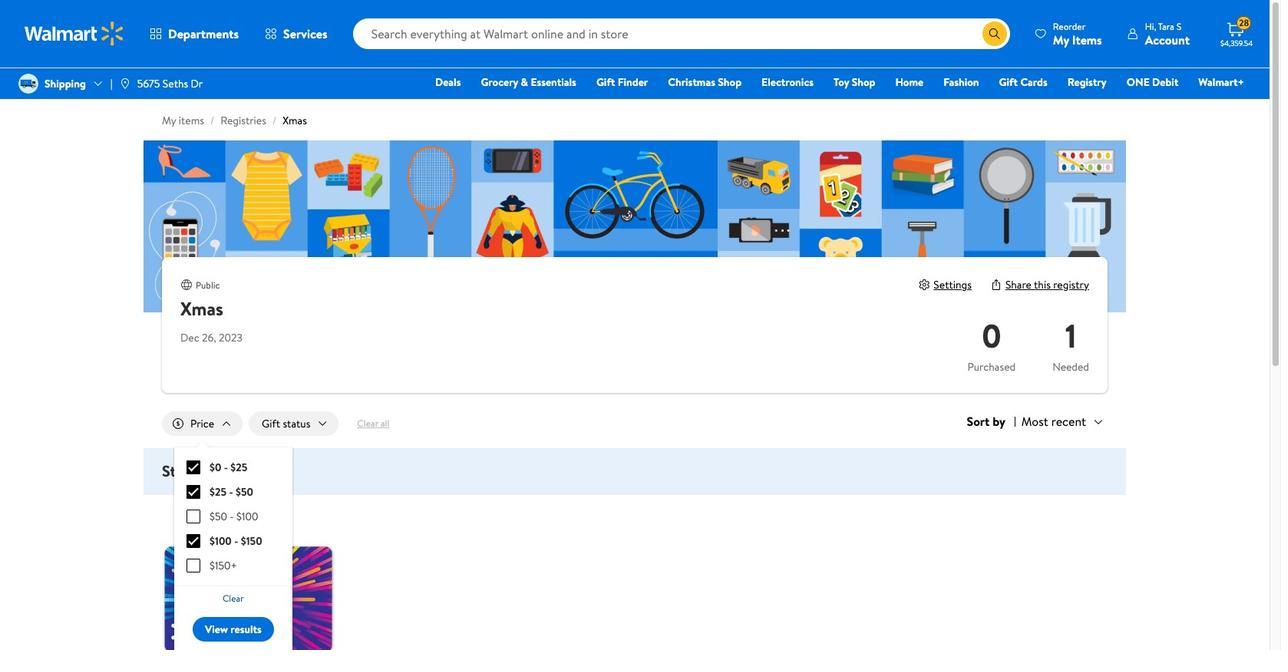 Task type: locate. For each thing, give the bounding box(es) containing it.
- right $0
[[224, 460, 228, 475]]

share this registry button
[[990, 277, 1090, 293]]

deals link
[[428, 74, 468, 91]]

0 horizontal spatial gift
[[262, 416, 280, 432]]

1 vertical spatial my
[[162, 113, 176, 128]]

0 vertical spatial 1
[[1066, 313, 1077, 359]]

 image left the shipping
[[18, 74, 38, 94]]

0 vertical spatial xmas
[[283, 113, 307, 128]]

1 up needed
[[1066, 313, 1077, 359]]

still needed ( 1
[[162, 461, 255, 481]]

sort by
[[967, 413, 1006, 430]]

$100 up $150 at the left bottom
[[237, 509, 258, 525]]

1 horizontal spatial $25
[[231, 460, 248, 475]]

1 right $0 - $25
[[251, 463, 255, 480]]

1 horizontal spatial  image
[[119, 78, 131, 90]]

$50 - $100 checkbox
[[187, 510, 200, 524]]

dec
[[180, 330, 199, 346]]

share this registry
[[1006, 277, 1090, 293]]

Search search field
[[353, 18, 1010, 49]]

5675 seths dr
[[137, 76, 203, 91]]

 image
[[18, 74, 38, 94], [119, 78, 131, 90]]

/ left xmas link at the top of the page
[[273, 113, 277, 128]]

my items / registries / xmas
[[162, 113, 307, 128]]

clear for clear all
[[357, 417, 379, 430]]

28
[[1240, 16, 1250, 29]]

cards
[[1021, 74, 1048, 90]]

s
[[1177, 20, 1182, 33]]

registries link
[[221, 113, 266, 128]]

 image right |
[[119, 78, 131, 90]]

0 horizontal spatial $25
[[210, 485, 227, 500]]

recent
[[1052, 413, 1087, 430]]

0 horizontal spatial clear
[[223, 592, 244, 605]]

1 inside 1 needed
[[1066, 313, 1077, 359]]

$150+ checkbox
[[187, 559, 200, 573]]

1 horizontal spatial /
[[273, 113, 277, 128]]

grocery & essentials
[[481, 74, 577, 90]]

1 shop from the left
[[718, 74, 742, 90]]

gift left the finder
[[597, 74, 615, 90]]

$100
[[237, 509, 258, 525], [210, 534, 232, 549]]

1 horizontal spatial my
[[1053, 31, 1070, 48]]

fashion link
[[937, 74, 986, 91]]

1 vertical spatial xmas
[[180, 296, 223, 322]]

0 horizontal spatial $50
[[210, 509, 227, 525]]

1 vertical spatial clear
[[223, 592, 244, 605]]

one debit link
[[1120, 74, 1186, 91]]

grocery & essentials link
[[474, 74, 584, 91]]

0 vertical spatial clear
[[357, 417, 379, 430]]

xmas right registries link
[[283, 113, 307, 128]]

5675
[[137, 76, 160, 91]]

my
[[1053, 31, 1070, 48], [162, 113, 176, 128]]

$100 - $150
[[210, 534, 262, 549]]

$50 down (
[[236, 485, 253, 500]]

gift cards
[[999, 74, 1048, 90]]

$0 - $25
[[210, 460, 248, 475]]

0 purchased
[[968, 313, 1016, 375]]

clear inside button
[[357, 417, 379, 430]]

1 horizontal spatial clear
[[357, 417, 379, 430]]

0 horizontal spatial $100
[[210, 534, 232, 549]]

clear up 'view results'
[[223, 592, 244, 605]]

needed
[[192, 461, 241, 481]]

my items link
[[162, 113, 204, 128]]

1 horizontal spatial $50
[[236, 485, 253, 500]]

electronics link
[[755, 74, 821, 91]]

dec 26, 2023
[[180, 330, 243, 346]]

settings
[[934, 277, 972, 293]]

clear for clear
[[223, 592, 244, 605]]

gift inside 'dropdown button'
[[262, 416, 280, 432]]

1 horizontal spatial shop
[[852, 74, 876, 90]]

public
[[196, 279, 220, 292]]

 image for 5675 seths dr
[[119, 78, 131, 90]]

debit
[[1153, 74, 1179, 90]]

shop right christmas on the right
[[718, 74, 742, 90]]

- left $150 at the left bottom
[[234, 534, 238, 549]]

26,
[[202, 330, 216, 346]]

- down $25 - $50
[[230, 509, 234, 525]]

&
[[521, 74, 528, 90]]

0 vertical spatial $100
[[237, 509, 258, 525]]

$25 down needed
[[210, 485, 227, 500]]

1 vertical spatial $100
[[210, 534, 232, 549]]

2 horizontal spatial gift
[[999, 74, 1018, 90]]

shop
[[718, 74, 742, 90], [852, 74, 876, 90]]

0 vertical spatial my
[[1053, 31, 1070, 48]]

this
[[1034, 277, 1051, 293]]

1 horizontal spatial gift
[[597, 74, 615, 90]]

1 vertical spatial $25
[[210, 485, 227, 500]]

0 horizontal spatial  image
[[18, 74, 38, 94]]

walmart+
[[1199, 74, 1245, 90]]

clear all button
[[345, 412, 402, 436]]

gift left status
[[262, 416, 280, 432]]

$100 up $150+
[[210, 534, 232, 549]]

home link
[[889, 74, 931, 91]]

1 horizontal spatial xmas
[[283, 113, 307, 128]]

view
[[205, 622, 228, 637]]

2023
[[219, 330, 243, 346]]

clear inside "button"
[[223, 592, 244, 605]]

-
[[224, 460, 228, 475], [229, 485, 233, 500], [230, 509, 234, 525], [234, 534, 238, 549]]

1 vertical spatial $50
[[210, 509, 227, 525]]

registry link
[[1061, 74, 1114, 91]]

shop right toy
[[852, 74, 876, 90]]

clear
[[357, 417, 379, 430], [223, 592, 244, 605]]

clear left all
[[357, 417, 379, 430]]

- for $25
[[229, 485, 233, 500]]

gift left cards
[[999, 74, 1018, 90]]

$25
[[231, 460, 248, 475], [210, 485, 227, 500]]

my inside the reorder my items
[[1053, 31, 1070, 48]]

gift for gift finder
[[597, 74, 615, 90]]

- for $100
[[234, 534, 238, 549]]

registries
[[221, 113, 266, 128]]

/ right items
[[210, 113, 214, 128]]

$50
[[236, 485, 253, 500], [210, 509, 227, 525]]

0 horizontal spatial /
[[210, 113, 214, 128]]

sort
[[967, 413, 990, 430]]

grocery
[[481, 74, 518, 90]]

1 vertical spatial 1
[[251, 463, 255, 480]]

registry
[[1068, 74, 1107, 90]]

xmas down public
[[180, 296, 223, 322]]

one
[[1127, 74, 1150, 90]]

$150
[[241, 534, 262, 549]]

hi, tara s account
[[1145, 20, 1190, 48]]

- down $0 - $25
[[229, 485, 233, 500]]

$25 - $50 checkbox
[[187, 485, 200, 499]]

1 horizontal spatial 1
[[1066, 313, 1077, 359]]

2 / from the left
[[273, 113, 277, 128]]

$50 right $50 - $100 option
[[210, 509, 227, 525]]

clear all
[[357, 417, 390, 430]]

gift for gift cards
[[999, 74, 1018, 90]]

1
[[1066, 313, 1077, 359], [251, 463, 255, 480]]

$25 right $0
[[231, 460, 248, 475]]

gift for gift status
[[262, 416, 280, 432]]

price button
[[162, 412, 243, 436]]

shipping
[[45, 76, 86, 91]]

Walmart Site-Wide search field
[[353, 18, 1010, 49]]

2 shop from the left
[[852, 74, 876, 90]]

home
[[896, 74, 924, 90]]

xmas
[[283, 113, 307, 128], [180, 296, 223, 322]]

0 horizontal spatial 1
[[251, 463, 255, 480]]

0 horizontal spatial shop
[[718, 74, 742, 90]]

registry
[[1054, 277, 1090, 293]]

(
[[247, 463, 251, 480]]



Task type: describe. For each thing, give the bounding box(es) containing it.
- for $50
[[230, 509, 234, 525]]

shop for christmas shop
[[718, 74, 742, 90]]

$25 - $50
[[210, 485, 253, 500]]

share
[[1006, 277, 1032, 293]]

$100 - $150 checkbox
[[187, 535, 200, 548]]

tara
[[1159, 20, 1175, 33]]

gift status
[[262, 416, 310, 432]]

walmart image
[[25, 22, 124, 46]]

by
[[993, 413, 1006, 430]]

1 inside still needed ( 1
[[251, 463, 255, 480]]

0
[[982, 313, 1002, 359]]

1 / from the left
[[210, 113, 214, 128]]

needed
[[1053, 359, 1090, 375]]

reorder my items
[[1053, 20, 1102, 48]]

account
[[1145, 31, 1190, 48]]

$50 - $100
[[210, 509, 258, 525]]

status
[[283, 416, 310, 432]]

$150+
[[210, 558, 237, 574]]

seths
[[163, 76, 188, 91]]

reorder
[[1053, 20, 1086, 33]]

toy shop
[[834, 74, 876, 90]]

electronics
[[762, 74, 814, 90]]

essentials
[[531, 74, 577, 90]]

0 horizontal spatial xmas
[[180, 296, 223, 322]]

view results
[[205, 622, 262, 637]]

 image for shipping
[[18, 74, 38, 94]]

gift cards link
[[993, 74, 1055, 91]]

$4,359.54
[[1221, 38, 1253, 48]]

gift finder link
[[590, 74, 655, 91]]

gift status button
[[249, 412, 339, 436]]

results
[[231, 622, 262, 637]]

|
[[110, 76, 113, 91]]

dr
[[191, 76, 203, 91]]

hi,
[[1145, 20, 1157, 33]]

christmas
[[668, 74, 716, 90]]

services button
[[252, 15, 341, 52]]

all
[[381, 417, 390, 430]]

finder
[[618, 74, 648, 90]]

departments
[[168, 25, 239, 42]]

deals
[[435, 74, 461, 90]]

search icon image
[[989, 28, 1001, 40]]

departments button
[[137, 15, 252, 52]]

gift finder
[[597, 74, 648, 90]]

1 needed
[[1053, 313, 1090, 375]]

clear button
[[193, 587, 274, 611]]

let's celebrate walmart gift card image
[[162, 514, 336, 650]]

one debit
[[1127, 74, 1179, 90]]

toy
[[834, 74, 850, 90]]

view results button
[[193, 618, 274, 642]]

$0 - $25 checkbox
[[187, 461, 200, 475]]

christmas shop link
[[661, 74, 749, 91]]

settings button
[[919, 277, 972, 293]]

christmas shop
[[668, 74, 742, 90]]

still
[[162, 461, 188, 481]]

shop for toy shop
[[852, 74, 876, 90]]

fashion
[[944, 74, 979, 90]]

most recent button
[[1016, 412, 1108, 432]]

walmart+ link
[[1192, 74, 1252, 91]]

price
[[190, 416, 214, 432]]

items
[[1073, 31, 1102, 48]]

xmas link
[[283, 113, 307, 128]]

services
[[283, 25, 328, 42]]

0 horizontal spatial my
[[162, 113, 176, 128]]

0 vertical spatial $50
[[236, 485, 253, 500]]

most
[[1022, 413, 1049, 430]]

purchased
[[968, 359, 1016, 375]]

$0
[[210, 460, 221, 475]]

items
[[179, 113, 204, 128]]

toy shop link
[[827, 74, 883, 91]]

- for $0
[[224, 460, 228, 475]]

1 horizontal spatial $100
[[237, 509, 258, 525]]

0 vertical spatial $25
[[231, 460, 248, 475]]



Task type: vqa. For each thing, say whether or not it's contained in the screenshot.
'on'
no



